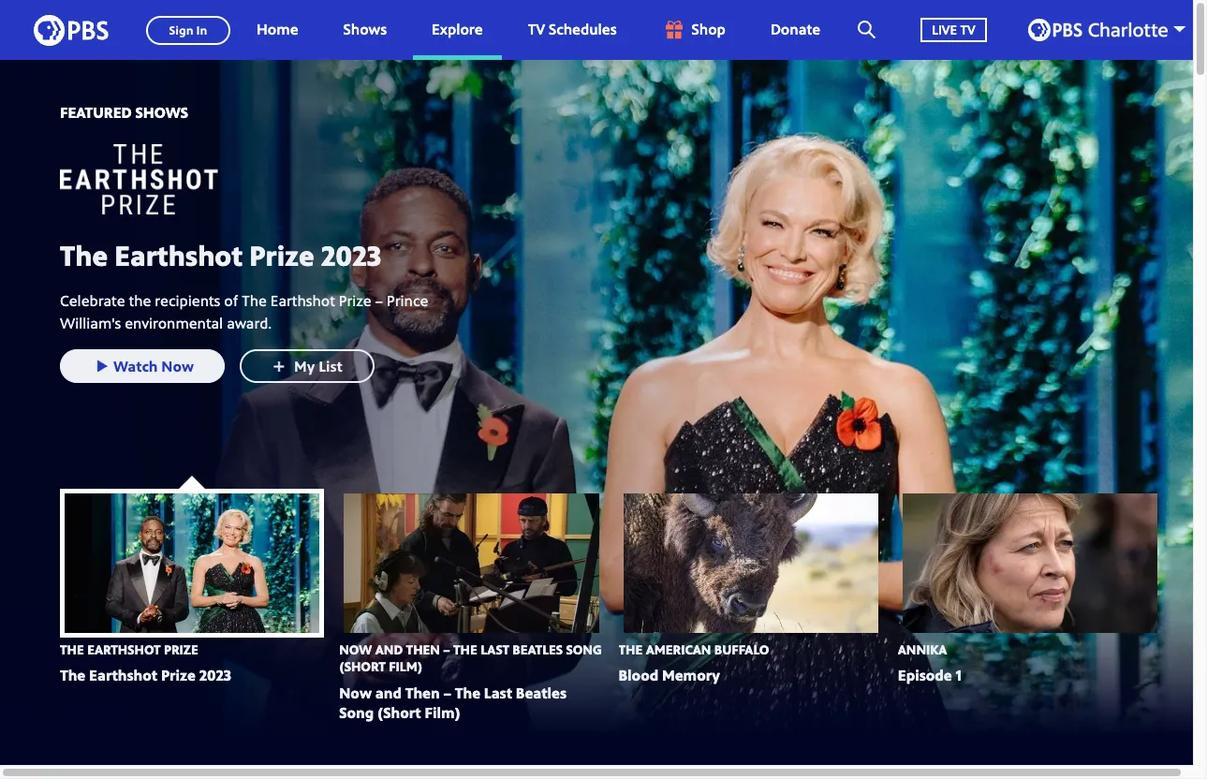 Task type: vqa. For each thing, say whether or not it's contained in the screenshot.
right charlotte
no



Task type: describe. For each thing, give the bounding box(es) containing it.
tv schedules link
[[509, 0, 636, 60]]

donate link
[[752, 0, 839, 60]]

0 horizontal spatial tv
[[528, 19, 545, 40]]

the
[[129, 290, 151, 311]]

0 horizontal spatial film)
[[389, 658, 423, 676]]

prince
[[387, 290, 428, 311]]

the inside the american buffalo blood memory
[[619, 641, 643, 658]]

the earthshot prize link
[[60, 641, 198, 658]]

the earthshot prize the earthshot prize 2023
[[60, 641, 231, 686]]

0 vertical spatial 2023
[[321, 236, 381, 274]]

video thumbnail: the american buffalo blood memory image
[[623, 494, 878, 633]]

0 vertical spatial (short
[[339, 658, 386, 676]]

celebrate
[[60, 290, 125, 311]]

live tv
[[932, 20, 976, 38]]

schedules
[[549, 19, 617, 40]]

celebrate the recipients of the earthshot prize – prince william's environmental award.
[[60, 290, 428, 333]]

1 vertical spatial now
[[339, 641, 372, 658]]

the inside celebrate the recipients of the earthshot prize – prince william's environmental award.
[[242, 290, 267, 311]]

blood memory link
[[619, 665, 720, 686]]

pbs charlotte image
[[1028, 19, 1168, 41]]

prize up celebrate the recipients of the earthshot prize – prince william's environmental award.
[[249, 236, 314, 274]]

1 vertical spatial –
[[443, 641, 450, 658]]

episode
[[898, 665, 952, 686]]

2023 inside the earthshot prize the earthshot prize 2023
[[199, 665, 231, 686]]

1 horizontal spatial film)
[[425, 703, 461, 724]]

award.
[[227, 312, 272, 333]]

watch now link
[[60, 349, 225, 383]]

the earthshot prize image
[[60, 144, 341, 214]]

now inside the 'watch now' link
[[161, 356, 194, 376]]

william's
[[60, 312, 121, 333]]

1 horizontal spatial song
[[566, 641, 602, 658]]

earthshot inside celebrate the recipients of the earthshot prize – prince william's environmental award.
[[271, 290, 335, 311]]

0 vertical spatial last
[[481, 641, 510, 658]]

live tv link
[[902, 0, 1006, 60]]

home
[[257, 19, 298, 40]]

buffalo
[[714, 641, 769, 658]]

home link
[[238, 0, 317, 60]]

pbs image
[[34, 9, 109, 51]]

1 vertical spatial song
[[339, 703, 374, 724]]

environmental
[[125, 312, 223, 333]]

1 the earthshot prize 2023 link from the top
[[60, 236, 435, 274]]

1 vertical spatial beatles
[[516, 683, 567, 704]]

1 horizontal spatial tv
[[960, 20, 976, 38]]

1 and from the top
[[375, 641, 403, 658]]

featured
[[60, 102, 132, 123]]

donate
[[771, 19, 821, 40]]

live
[[932, 20, 957, 38]]

annika
[[898, 641, 947, 658]]

video thumbnail: the earthshot prize the earthshot prize 2023 image
[[65, 494, 320, 633]]

now and then – the last beatles song (short film) now and then – the last beatles song (short film)
[[339, 641, 602, 724]]

video thumbnail: now and then – the last beatles song (short film) now and then – the last beatles song (short film) image
[[344, 494, 599, 633]]

0 vertical spatial shows
[[343, 19, 387, 40]]

1
[[956, 665, 962, 686]]

shop
[[692, 19, 726, 40]]



Task type: locate. For each thing, give the bounding box(es) containing it.
then
[[406, 641, 440, 658], [405, 683, 440, 704]]

0 vertical spatial now and then – the last beatles song (short film) link
[[339, 641, 602, 676]]

search image
[[858, 21, 876, 38]]

last
[[481, 641, 510, 658], [484, 683, 512, 704]]

the american buffalo blood memory
[[619, 641, 769, 686]]

annika link
[[898, 641, 947, 658]]

1 vertical spatial film)
[[425, 703, 461, 724]]

featured shows
[[60, 102, 188, 123]]

–
[[375, 290, 383, 311], [443, 641, 450, 658], [443, 683, 451, 704]]

2 the earthshot prize 2023 link from the top
[[60, 665, 231, 686]]

tv left schedules
[[528, 19, 545, 40]]

of
[[224, 290, 238, 311]]

shows right home
[[343, 19, 387, 40]]

1 vertical spatial shows
[[135, 102, 188, 123]]

song
[[566, 641, 602, 658], [339, 703, 374, 724]]

the earthshot prize 2023 link
[[60, 236, 435, 274], [60, 665, 231, 686]]

0 vertical spatial –
[[375, 290, 383, 311]]

the earthshot prize 2023
[[60, 236, 381, 274]]

2023
[[321, 236, 381, 274], [199, 665, 231, 686]]

prize
[[249, 236, 314, 274], [339, 290, 371, 311], [164, 641, 198, 658], [161, 665, 196, 686]]

watch
[[113, 356, 158, 376]]

the american buffalo link
[[619, 641, 769, 658]]

watch now
[[113, 356, 194, 376]]

tv right live
[[960, 20, 976, 38]]

earthshot
[[115, 236, 243, 274], [271, 290, 335, 311], [87, 641, 161, 658], [89, 665, 157, 686]]

1 vertical spatial last
[[484, 683, 512, 704]]

american
[[646, 641, 711, 658]]

1 vertical spatial now and then – the last beatles song (short film) link
[[339, 683, 567, 724]]

0 vertical spatial now
[[161, 356, 194, 376]]

1 vertical spatial the earthshot prize 2023 link
[[60, 665, 231, 686]]

2 vertical spatial –
[[443, 683, 451, 704]]

1 now and then – the last beatles song (short film) link from the top
[[339, 641, 602, 676]]

0 horizontal spatial song
[[339, 703, 374, 724]]

0 horizontal spatial shows
[[135, 102, 188, 123]]

prize down the earthshot prize link
[[161, 665, 196, 686]]

shop link
[[643, 0, 745, 60]]

1 horizontal spatial 2023
[[321, 236, 381, 274]]

prize left prince
[[339, 290, 371, 311]]

prize inside celebrate the recipients of the earthshot prize – prince william's environmental award.
[[339, 290, 371, 311]]

episode 1 link
[[898, 665, 962, 686]]

0 vertical spatial and
[[375, 641, 403, 658]]

0 vertical spatial film)
[[389, 658, 423, 676]]

video thumbnail: annika episode 1 image
[[903, 494, 1158, 633]]

prize down video thumbnail: the earthshot prize the earthshot prize 2023
[[164, 641, 198, 658]]

0 vertical spatial the earthshot prize 2023 link
[[60, 236, 435, 274]]

1 horizontal spatial shows
[[343, 19, 387, 40]]

1 vertical spatial 2023
[[199, 665, 231, 686]]

memory
[[662, 665, 720, 686]]

now
[[161, 356, 194, 376], [339, 641, 372, 658], [339, 683, 372, 704]]

tv
[[528, 19, 545, 40], [960, 20, 976, 38]]

1 vertical spatial (short
[[378, 703, 421, 724]]

film)
[[389, 658, 423, 676], [425, 703, 461, 724]]

blood
[[619, 665, 659, 686]]

shows
[[343, 19, 387, 40], [135, 102, 188, 123]]

the
[[60, 236, 108, 274], [242, 290, 267, 311], [60, 641, 84, 658], [453, 641, 477, 658], [619, 641, 643, 658], [60, 665, 85, 686], [455, 683, 481, 704]]

(short
[[339, 658, 386, 676], [378, 703, 421, 724]]

annika episode 1
[[898, 641, 962, 686]]

1 vertical spatial and
[[375, 683, 402, 704]]

2 vertical spatial now
[[339, 683, 372, 704]]

0 vertical spatial beatles
[[513, 641, 563, 658]]

explore
[[432, 19, 483, 40]]

1 vertical spatial then
[[405, 683, 440, 704]]

explore link
[[413, 0, 502, 60]]

2 and from the top
[[375, 683, 402, 704]]

– inside celebrate the recipients of the earthshot prize – prince william's environmental award.
[[375, 290, 383, 311]]

beatles
[[513, 641, 563, 658], [516, 683, 567, 704]]

shows link
[[325, 0, 406, 60]]

shows right featured
[[135, 102, 188, 123]]

0 vertical spatial then
[[406, 641, 440, 658]]

and
[[375, 641, 403, 658], [375, 683, 402, 704]]

the earthshot prize 2023 link up of
[[60, 236, 435, 274]]

recipients
[[155, 290, 220, 311]]

0 vertical spatial song
[[566, 641, 602, 658]]

the earthshot prize 2023 link down the earthshot prize link
[[60, 665, 231, 686]]

2 now and then – the last beatles song (short film) link from the top
[[339, 683, 567, 724]]

now and then – the last beatles song (short film) link
[[339, 641, 602, 676], [339, 683, 567, 724]]

0 horizontal spatial 2023
[[199, 665, 231, 686]]

tv schedules
[[528, 19, 617, 40]]



